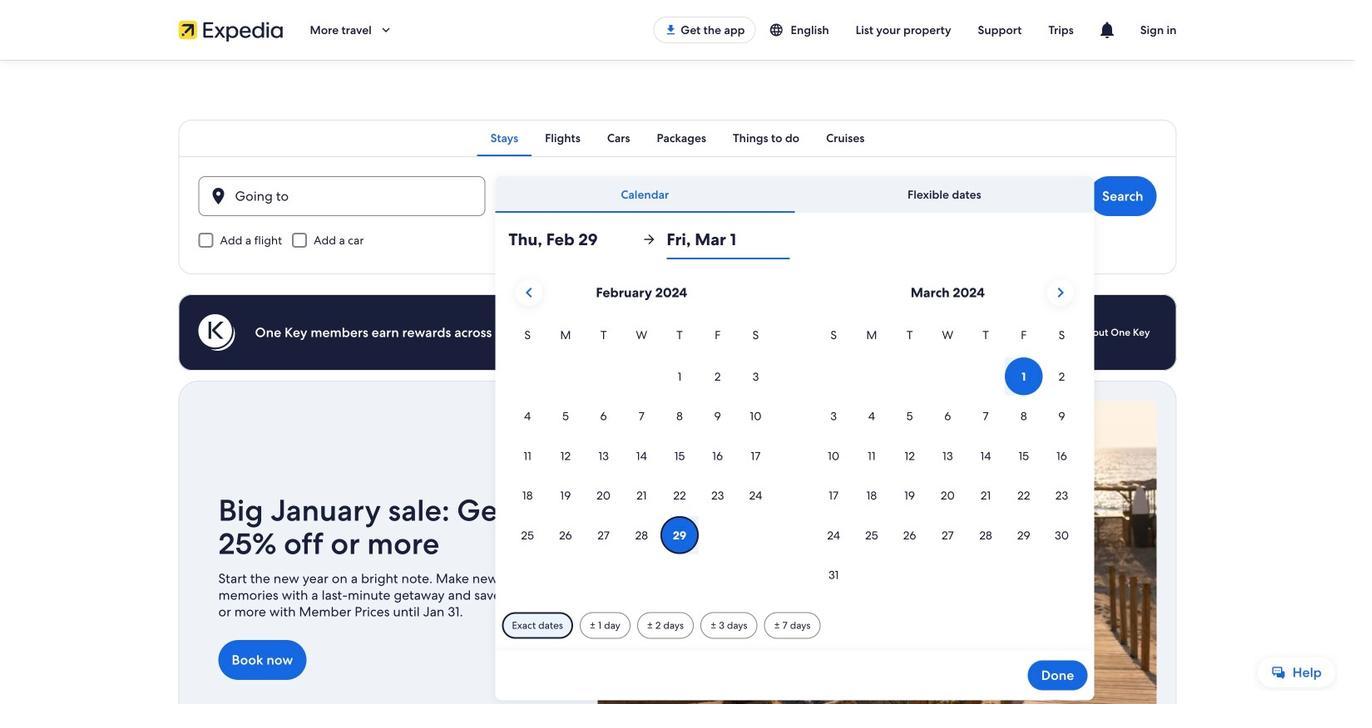 Task type: locate. For each thing, give the bounding box(es) containing it.
directional image
[[642, 232, 657, 247]]

more travel image
[[378, 22, 393, 37]]

tab list
[[178, 120, 1177, 156], [495, 176, 1094, 213]]

download the app button image
[[664, 23, 677, 37]]

expedia logo image
[[178, 18, 283, 42]]

application
[[509, 273, 1081, 596]]

february 2024 element
[[509, 326, 775, 556]]

0 vertical spatial tab list
[[178, 120, 1177, 156]]

march 2024 element
[[815, 326, 1081, 596]]

small image
[[769, 22, 791, 37]]

previous month image
[[519, 283, 539, 303]]

main content
[[0, 60, 1355, 705]]



Task type: vqa. For each thing, say whether or not it's contained in the screenshot.
Next month image
yes



Task type: describe. For each thing, give the bounding box(es) containing it.
next month image
[[1051, 283, 1071, 303]]

1 vertical spatial tab list
[[495, 176, 1094, 213]]

communication center icon image
[[1097, 20, 1117, 40]]



